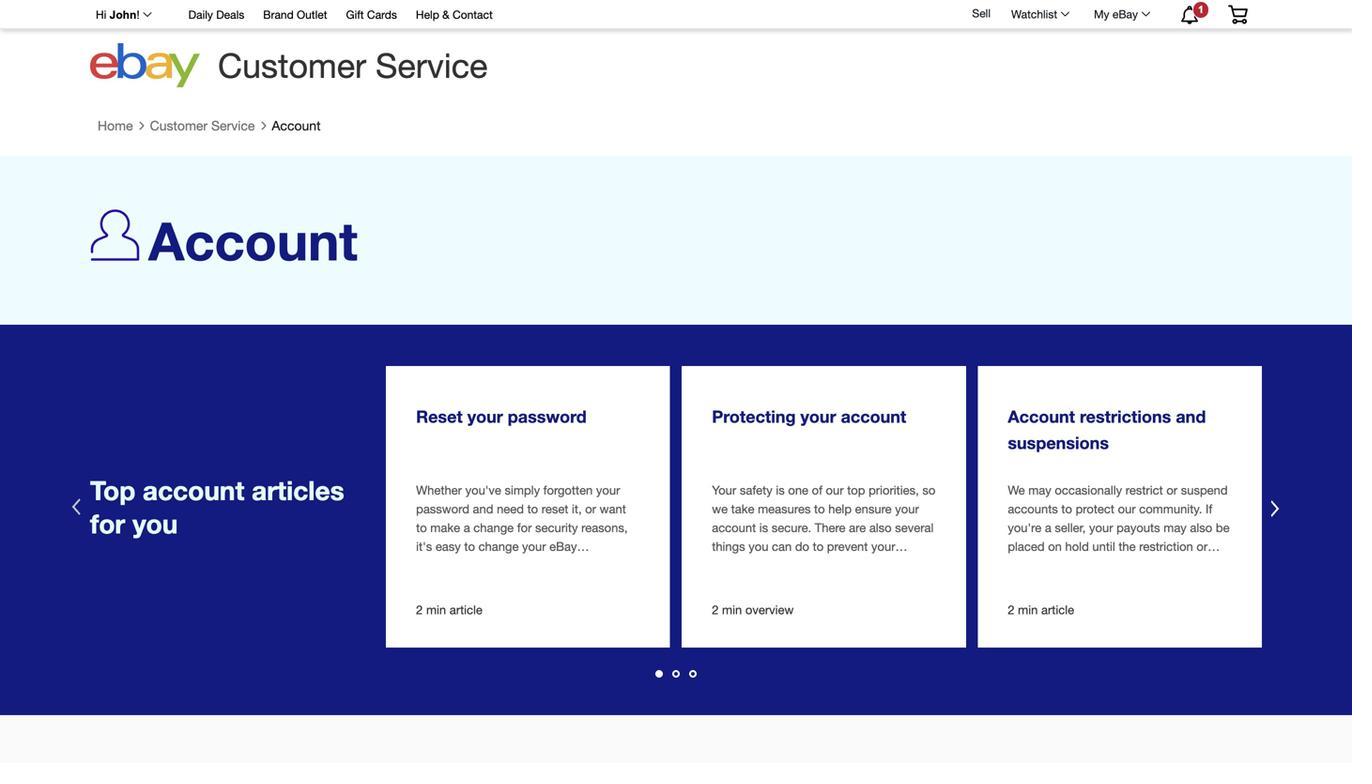 Task type: locate. For each thing, give the bounding box(es) containing it.
or right restriction
[[1197, 539, 1208, 554]]

1 horizontal spatial also
[[1190, 521, 1213, 535]]

1 min from the left
[[426, 603, 446, 618]]

being
[[788, 558, 818, 573]]

may
[[1028, 483, 1052, 498], [1164, 521, 1187, 535]]

1 horizontal spatial min
[[722, 603, 742, 618]]

1 horizontal spatial article
[[1041, 603, 1074, 618]]

you
[[133, 508, 178, 540], [749, 539, 769, 554]]

accounts
[[1008, 502, 1058, 516]]

to right easy
[[464, 539, 475, 554]]

reasons,
[[581, 521, 628, 535]]

0 vertical spatial customer service
[[218, 46, 488, 85]]

article down suspension
[[1041, 603, 1074, 618]]

password up make
[[416, 502, 469, 516]]

0 vertical spatial customer
[[218, 46, 366, 85]]

3 2 from the left
[[1008, 603, 1015, 618]]

top
[[847, 483, 865, 498]]

min down the over.
[[722, 603, 742, 618]]

1 vertical spatial service
[[211, 118, 255, 133]]

0 horizontal spatial you
[[133, 508, 178, 540]]

home
[[98, 118, 133, 133]]

customer right the home
[[150, 118, 208, 133]]

min
[[426, 603, 446, 618], [722, 603, 742, 618], [1018, 603, 1038, 618]]

1 horizontal spatial for
[[517, 521, 532, 535]]

customer service right the home
[[150, 118, 255, 133]]

min for account restrictions and suspensions
[[1018, 603, 1038, 618]]

may down the community.
[[1164, 521, 1187, 535]]

you down top
[[133, 508, 178, 540]]

easy
[[436, 539, 461, 554]]

2 down the over.
[[712, 603, 719, 618]]

customer inside account "main content"
[[150, 118, 208, 133]]

0 horizontal spatial and
[[473, 502, 493, 516]]

also down ensure
[[869, 521, 892, 535]]

account right top
[[143, 475, 245, 506]]

1 article from the left
[[450, 603, 483, 618]]

2 horizontal spatial 2
[[1008, 603, 1015, 618]]

gift cards link
[[346, 5, 397, 26]]

3 min from the left
[[1018, 603, 1038, 618]]

your up until
[[1089, 521, 1113, 535]]

you've
[[465, 483, 501, 498]]

article down 'password.'
[[450, 603, 483, 618]]

we
[[1008, 483, 1025, 498]]

1 a from the left
[[464, 521, 470, 535]]

one
[[788, 483, 809, 498]]

1 vertical spatial may
[[1164, 521, 1187, 535]]

the
[[1119, 539, 1136, 554]]

change
[[474, 521, 514, 535], [479, 539, 519, 554]]

our right 'of'
[[826, 483, 844, 498]]

customer service inside customer service banner
[[218, 46, 488, 85]]

is left one
[[776, 483, 785, 498]]

1 vertical spatial password
[[416, 502, 469, 516]]

our up payouts
[[1118, 502, 1136, 516]]

customer service
[[218, 46, 488, 85], [150, 118, 255, 133]]

article
[[450, 603, 483, 618], [1041, 603, 1074, 618]]

protecting your account
[[712, 407, 906, 427]]

account up top
[[841, 407, 906, 427]]

your
[[467, 407, 503, 427], [801, 407, 836, 427], [596, 483, 620, 498], [895, 502, 919, 516], [1089, 521, 1113, 535], [522, 539, 546, 554], [871, 539, 895, 554]]

account link
[[272, 118, 321, 134]]

a
[[464, 521, 470, 535], [1045, 521, 1052, 535]]

seller,
[[1055, 521, 1086, 535]]

service inside account "main content"
[[211, 118, 255, 133]]

2 min article
[[416, 603, 483, 618], [1008, 603, 1074, 618]]

also inside we may occasionally restrict or suspend accounts to protect our community. if you're a seller, your payouts may also be placed on hold until the restriction or suspension is lifted.
[[1190, 521, 1213, 535]]

1 also from the left
[[869, 521, 892, 535]]

community.
[[1139, 502, 1202, 516]]

ebay down security
[[550, 539, 577, 554]]

min for reset your password
[[426, 603, 446, 618]]

gift cards
[[346, 8, 397, 21]]

suspension
[[1008, 558, 1070, 573]]

whether
[[416, 483, 462, 498]]

measures to
[[758, 502, 825, 516]]

cards
[[367, 8, 397, 21]]

password up forgotten
[[508, 407, 587, 427]]

1 vertical spatial account
[[148, 209, 358, 272]]

0 vertical spatial password
[[508, 407, 587, 427]]

ebay inside "whether you've simply forgotten your password and need to reset it, or want to make a change for security reasons, it's easy to change your ebay password."
[[550, 539, 577, 554]]

your up several at the bottom of the page
[[895, 502, 919, 516]]

2 vertical spatial account
[[1008, 407, 1075, 427]]

2 for account restrictions and suspensions
[[1008, 603, 1015, 618]]

john
[[110, 8, 136, 21]]

1 vertical spatial and
[[473, 502, 493, 516]]

2 horizontal spatial min
[[1018, 603, 1038, 618]]

0 vertical spatial and
[[1176, 407, 1206, 427]]

0 horizontal spatial article
[[450, 603, 483, 618]]

is inside we may occasionally restrict or suspend accounts to protect our community. if you're a seller, your payouts may also be placed on hold until the restriction or suspension is lifted.
[[1073, 558, 1082, 573]]

for down top
[[90, 508, 125, 540]]

or left taken
[[865, 558, 876, 573]]

or
[[1167, 483, 1178, 498], [585, 502, 596, 516], [1197, 539, 1208, 554], [865, 558, 876, 573]]

or inside "whether you've simply forgotten your password and need to reset it, or want to make a change for security reasons, it's easy to change your ebay password."
[[585, 502, 596, 516]]

may up accounts
[[1028, 483, 1052, 498]]

2 min from the left
[[722, 603, 742, 618]]

0 vertical spatial may
[[1028, 483, 1052, 498]]

account
[[272, 118, 321, 133], [148, 209, 358, 272], [1008, 407, 1075, 427]]

1 horizontal spatial 2
[[712, 603, 719, 618]]

min down 'password.'
[[426, 603, 446, 618]]

to inside we may occasionally restrict or suspend accounts to protect our community. if you're a seller, your payouts may also be placed on hold until the restriction or suspension is lifted.
[[1061, 502, 1072, 516]]

1 horizontal spatial 2 min article
[[1008, 603, 1074, 618]]

2 min article down 'password.'
[[416, 603, 483, 618]]

0 horizontal spatial for
[[90, 508, 125, 540]]

my ebay link
[[1084, 3, 1159, 25]]

account up things
[[712, 521, 756, 535]]

and right restrictions
[[1176, 407, 1206, 427]]

0 horizontal spatial our
[[826, 483, 844, 498]]

also down 'if' at the bottom right of page
[[1190, 521, 1213, 535]]

0 horizontal spatial is
[[759, 521, 768, 535]]

min down suspension
[[1018, 603, 1038, 618]]

account
[[841, 407, 906, 427], [143, 475, 245, 506], [712, 521, 756, 535], [712, 558, 756, 573]]

2 a from the left
[[1045, 521, 1052, 535]]

my
[[1094, 8, 1110, 21]]

2 also from the left
[[1190, 521, 1213, 535]]

over.
[[712, 577, 738, 591]]

1 horizontal spatial is
[[776, 483, 785, 498]]

our inside your safety is one of our top priorities, so we take measures to help ensure your account is secure. there are also several things you can do to prevent your account from being hacked or taken over.
[[826, 483, 844, 498]]

0 horizontal spatial a
[[464, 521, 470, 535]]

1 2 min article from the left
[[416, 603, 483, 618]]

and
[[1176, 407, 1206, 427], [473, 502, 493, 516]]

0 vertical spatial ebay
[[1113, 8, 1138, 21]]

1 2 from the left
[[416, 603, 423, 618]]

a inside we may occasionally restrict or suspend accounts to protect our community. if you're a seller, your payouts may also be placed on hold until the restriction or suspension is lifted.
[[1045, 521, 1052, 535]]

customer inside banner
[[218, 46, 366, 85]]

customer down "brand outlet" link at the top of the page
[[218, 46, 366, 85]]

suspensions
[[1008, 433, 1109, 453]]

account navigation
[[85, 0, 1262, 29]]

service down help
[[376, 46, 488, 85]]

1 vertical spatial ebay
[[550, 539, 577, 554]]

1 horizontal spatial may
[[1164, 521, 1187, 535]]

0 horizontal spatial 2
[[416, 603, 423, 618]]

contact
[[453, 8, 493, 21]]

want
[[600, 502, 626, 516]]

my ebay
[[1094, 8, 1138, 21]]

and down you've
[[473, 502, 493, 516]]

1 horizontal spatial customer
[[218, 46, 366, 85]]

watchlist link
[[1001, 3, 1078, 25]]

you up from
[[749, 539, 769, 554]]

2 for protecting your account
[[712, 603, 719, 618]]

2 down 'password.'
[[416, 603, 423, 618]]

1 horizontal spatial ebay
[[1113, 8, 1138, 21]]

your up taken
[[871, 539, 895, 554]]

hi
[[96, 8, 106, 21]]

for down need
[[517, 521, 532, 535]]

customer service down 'gift'
[[218, 46, 488, 85]]

account inside "account restrictions and suspensions"
[[1008, 407, 1075, 427]]

is left 'secure.'
[[759, 521, 768, 535]]

watchlist
[[1011, 8, 1057, 21]]

!
[[136, 8, 140, 21]]

to up seller,
[[1061, 502, 1072, 516]]

2 down suspension
[[1008, 603, 1015, 618]]

service left account link
[[211, 118, 255, 133]]

it's
[[416, 539, 432, 554]]

sell
[[972, 7, 991, 20]]

service
[[376, 46, 488, 85], [211, 118, 255, 133]]

to right do
[[813, 539, 824, 554]]

1 vertical spatial our
[[1118, 502, 1136, 516]]

to
[[527, 502, 538, 516], [1061, 502, 1072, 516], [416, 521, 427, 535], [464, 539, 475, 554], [813, 539, 824, 554]]

2 2 min article from the left
[[1008, 603, 1074, 618]]

1 vertical spatial customer service
[[150, 118, 255, 133]]

0 horizontal spatial password
[[416, 502, 469, 516]]

ebay right my
[[1113, 8, 1138, 21]]

2 vertical spatial is
[[1073, 558, 1082, 573]]

you inside "top account articles for you"
[[133, 508, 178, 540]]

help & contact link
[[416, 5, 493, 26]]

a right make
[[464, 521, 470, 535]]

also
[[869, 521, 892, 535], [1190, 521, 1213, 535]]

2 min article for account restrictions and suspensions
[[1008, 603, 1074, 618]]

1 horizontal spatial our
[[1118, 502, 1136, 516]]

ensure
[[855, 502, 892, 516]]

make
[[430, 521, 460, 535]]

occasionally
[[1055, 483, 1122, 498]]

1 button
[[1164, 1, 1213, 27]]

customer service banner
[[85, 0, 1262, 94]]

1 horizontal spatial and
[[1176, 407, 1206, 427]]

or right the it,
[[585, 502, 596, 516]]

2 article from the left
[[1041, 603, 1074, 618]]

1 horizontal spatial service
[[376, 46, 488, 85]]

0 vertical spatial service
[[376, 46, 488, 85]]

things
[[712, 539, 745, 554]]

your right the reset
[[467, 407, 503, 427]]

need
[[497, 502, 524, 516]]

hi john !
[[96, 8, 140, 21]]

is
[[776, 483, 785, 498], [759, 521, 768, 535], [1073, 558, 1082, 573]]

to up it's
[[416, 521, 427, 535]]

0 horizontal spatial min
[[426, 603, 446, 618]]

a up on on the bottom
[[1045, 521, 1052, 535]]

0 vertical spatial account
[[272, 118, 321, 133]]

2 horizontal spatial is
[[1073, 558, 1082, 573]]

there
[[815, 521, 846, 535]]

or inside your safety is one of our top priorities, so we take measures to help ensure your account is secure. there are also several things you can do to prevent your account from being hacked or taken over.
[[865, 558, 876, 573]]

2 2 from the left
[[712, 603, 719, 618]]

1 horizontal spatial a
[[1045, 521, 1052, 535]]

0 vertical spatial our
[[826, 483, 844, 498]]

1 vertical spatial customer
[[150, 118, 208, 133]]

lifted.
[[1086, 558, 1116, 573]]

0 horizontal spatial also
[[869, 521, 892, 535]]

secure.
[[772, 521, 812, 535]]

also inside your safety is one of our top priorities, so we take measures to help ensure your account is secure. there are also several things you can do to prevent your account from being hacked or taken over.
[[869, 521, 892, 535]]

is down hold at the right bottom of page
[[1073, 558, 1082, 573]]

0 horizontal spatial customer
[[150, 118, 208, 133]]

1 horizontal spatial you
[[749, 539, 769, 554]]

customer service inside account "main content"
[[150, 118, 255, 133]]

2 min article down suspension
[[1008, 603, 1074, 618]]

to down simply
[[527, 502, 538, 516]]

0 horizontal spatial ebay
[[550, 539, 577, 554]]

0 horizontal spatial service
[[211, 118, 255, 133]]

0 horizontal spatial 2 min article
[[416, 603, 483, 618]]

protecting
[[712, 407, 796, 427]]



Task type: describe. For each thing, give the bounding box(es) containing it.
restriction
[[1139, 539, 1193, 554]]

min for protecting your account
[[722, 603, 742, 618]]

your down security
[[522, 539, 546, 554]]

we may occasionally restrict or suspend accounts to protect our community. if you're a seller, your payouts may also be placed on hold until the restriction or suspension is lifted.
[[1008, 483, 1230, 573]]

deals
[[216, 8, 244, 21]]

take
[[731, 502, 755, 516]]

account main content
[[0, 109, 1352, 763]]

restrict
[[1126, 483, 1163, 498]]

hacked
[[821, 558, 861, 573]]

priorities,
[[869, 483, 919, 498]]

2 for reset your password
[[416, 603, 423, 618]]

help
[[416, 8, 439, 21]]

1 vertical spatial is
[[759, 521, 768, 535]]

your right "protecting"
[[801, 407, 836, 427]]

brand
[[263, 8, 294, 21]]

be
[[1216, 521, 1230, 535]]

daily deals link
[[188, 5, 244, 26]]

1 horizontal spatial password
[[508, 407, 587, 427]]

password.
[[416, 558, 473, 573]]

placed
[[1008, 539, 1045, 554]]

from
[[759, 558, 784, 573]]

brand outlet link
[[263, 5, 327, 26]]

safety
[[740, 483, 773, 498]]

forgotten
[[543, 483, 593, 498]]

our inside we may occasionally restrict or suspend accounts to protect our community. if you're a seller, your payouts may also be placed on hold until the restriction or suspension is lifted.
[[1118, 502, 1136, 516]]

are
[[849, 521, 866, 535]]

if
[[1206, 502, 1213, 516]]

account for account restrictions and suspensions
[[1008, 407, 1075, 427]]

security
[[535, 521, 578, 535]]

your safety is one of our top priorities, so we take measures to help ensure your account is secure. there are also several things you can do to prevent your account from being hacked or taken over.
[[712, 483, 936, 591]]

until
[[1092, 539, 1115, 554]]

your
[[712, 483, 736, 498]]

1
[[1198, 4, 1204, 15]]

and inside "whether you've simply forgotten your password and need to reset it, or want to make a change for security reasons, it's easy to change your ebay password."
[[473, 502, 493, 516]]

reset your password
[[416, 407, 587, 427]]

brand outlet
[[263, 8, 327, 21]]

top
[[90, 475, 135, 506]]

ebay inside account navigation
[[1113, 8, 1138, 21]]

do
[[795, 539, 809, 554]]

restrictions
[[1080, 407, 1171, 427]]

several
[[895, 521, 934, 535]]

reset
[[542, 502, 569, 516]]

or up the community.
[[1167, 483, 1178, 498]]

your up want
[[596, 483, 620, 498]]

you inside your safety is one of our top priorities, so we take measures to help ensure your account is secure. there are also several things you can do to prevent your account from being hacked or taken over.
[[749, 539, 769, 554]]

daily deals
[[188, 8, 244, 21]]

top account articles for you
[[90, 475, 344, 540]]

2 min article for reset your password
[[416, 603, 483, 618]]

taken
[[879, 558, 909, 573]]

of
[[812, 483, 823, 498]]

for inside "top account articles for you"
[[90, 508, 125, 540]]

your shopping cart image
[[1227, 5, 1249, 24]]

account down things
[[712, 558, 756, 573]]

your inside we may occasionally restrict or suspend accounts to protect our community. if you're a seller, your payouts may also be placed on hold until the restriction or suspension is lifted.
[[1089, 521, 1113, 535]]

overview
[[745, 603, 794, 618]]

you're
[[1008, 521, 1042, 535]]

password inside "whether you've simply forgotten your password and need to reset it, or want to make a change for security reasons, it's easy to change your ebay password."
[[416, 502, 469, 516]]

a inside "whether you've simply forgotten your password and need to reset it, or want to make a change for security reasons, it's easy to change your ebay password."
[[464, 521, 470, 535]]

we
[[712, 502, 728, 516]]

for inside "whether you've simply forgotten your password and need to reset it, or want to make a change for security reasons, it's easy to change your ebay password."
[[517, 521, 532, 535]]

2 min overview
[[712, 603, 794, 618]]

articles
[[252, 475, 344, 506]]

reset
[[416, 407, 463, 427]]

&
[[442, 8, 450, 21]]

prevent
[[827, 539, 868, 554]]

simply
[[505, 483, 540, 498]]

and inside "account restrictions and suspensions"
[[1176, 407, 1206, 427]]

0 vertical spatial change
[[474, 521, 514, 535]]

help
[[828, 502, 852, 516]]

1 vertical spatial change
[[479, 539, 519, 554]]

account restrictions and suspensions
[[1008, 407, 1206, 453]]

protect
[[1076, 502, 1115, 516]]

article for account restrictions and suspensions
[[1041, 603, 1074, 618]]

on
[[1048, 539, 1062, 554]]

help & contact
[[416, 8, 493, 21]]

account inside "top account articles for you"
[[143, 475, 245, 506]]

payouts
[[1117, 521, 1160, 535]]

can
[[772, 539, 792, 554]]

suspend
[[1181, 483, 1228, 498]]

account for account link
[[272, 118, 321, 133]]

daily
[[188, 8, 213, 21]]

outlet
[[297, 8, 327, 21]]

article for reset your password
[[450, 603, 483, 618]]

service inside banner
[[376, 46, 488, 85]]

0 vertical spatial is
[[776, 483, 785, 498]]

0 horizontal spatial may
[[1028, 483, 1052, 498]]

to inside your safety is one of our top priorities, so we take measures to help ensure your account is secure. there are also several things you can do to prevent your account from being hacked or taken over.
[[813, 539, 824, 554]]

home link
[[98, 118, 133, 134]]

it,
[[572, 502, 582, 516]]

sell link
[[964, 7, 999, 20]]

customer service link
[[150, 118, 255, 134]]

hold
[[1065, 539, 1089, 554]]



Task type: vqa. For each thing, say whether or not it's contained in the screenshot.


